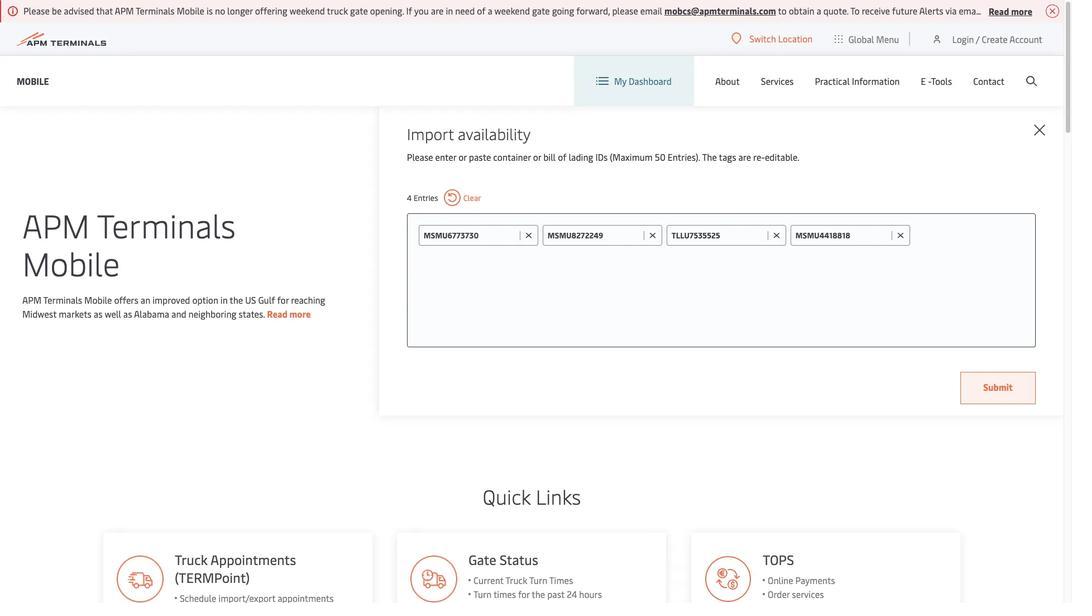 Task type: vqa. For each thing, say whether or not it's contained in the screenshot.
The Logistics
no



Task type: describe. For each thing, give the bounding box(es) containing it.
mobile inside apm terminals mobile offers an improved option in the us gulf for reaching midwest markets as well as alabama and neighboring states.
[[84, 294, 112, 306]]

0 vertical spatial turn
[[530, 574, 548, 587]]

1 weekend from the left
[[290, 4, 325, 17]]

read more button
[[989, 4, 1033, 18]]

the inside gate status current truck turn times turn times for the past 24 hours
[[532, 588, 546, 601]]

entries).
[[668, 151, 701, 163]]

improved
[[153, 294, 190, 306]]

0 vertical spatial apm
[[115, 4, 134, 17]]

times
[[550, 574, 574, 587]]

opening.
[[370, 4, 404, 17]]

create
[[982, 33, 1008, 45]]

read for read more button
[[989, 5, 1010, 17]]

well
[[105, 308, 121, 320]]

quick links
[[483, 483, 581, 510]]

services
[[761, 75, 794, 87]]

enter
[[436, 151, 457, 163]]

e -tools button
[[921, 56, 953, 106]]

switch location
[[750, 32, 813, 45]]

midwest
[[22, 308, 57, 320]]

tools
[[932, 75, 953, 87]]

need
[[455, 4, 475, 17]]

mobcs@apmterminals.com link
[[665, 4, 777, 17]]

lading
[[569, 151, 594, 163]]

import
[[407, 123, 454, 144]]

states.
[[239, 308, 265, 320]]

mobile link
[[17, 74, 49, 88]]

read for read more link
[[267, 308, 288, 320]]

import availability
[[407, 123, 531, 144]]

please be advised that apm terminals mobile is no longer offering weekend truck gate opening. if you are in need of a weekend gate going forward, please email mobcs@apmterminals.com to obtain a quote. to receive future alerts via email or sms, please
[[23, 4, 1044, 17]]

no
[[215, 4, 225, 17]]

truck appointments (termpoint) link
[[103, 533, 372, 603]]

1 horizontal spatial or
[[533, 151, 542, 163]]

4
[[407, 192, 412, 203]]

apm for apm terminals mobile offers an improved option in the us gulf for reaching midwest markets as well as alabama and neighboring states.
[[22, 294, 41, 306]]

tops
[[763, 551, 795, 569]]

global
[[849, 33, 875, 45]]

0 vertical spatial are
[[431, 4, 444, 17]]

advised
[[64, 4, 94, 17]]

(maximum
[[610, 151, 653, 163]]

2 as from the left
[[123, 308, 132, 320]]

2 a from the left
[[817, 4, 822, 17]]

my
[[614, 75, 627, 87]]

please enter or paste container or bill of lading ids (maximum 50 entries). the tags are re-editable.
[[407, 151, 800, 163]]

e
[[921, 75, 926, 87]]

24
[[567, 588, 578, 601]]

for inside apm terminals mobile offers an improved option in the us gulf for reaching midwest markets as well as alabama and neighboring states.
[[277, 294, 289, 306]]

2 horizontal spatial or
[[984, 4, 992, 17]]

submit
[[984, 381, 1013, 393]]

receive
[[862, 4, 891, 17]]

/
[[976, 33, 980, 45]]

2 weekend from the left
[[495, 4, 530, 17]]

gate
[[469, 551, 497, 569]]

1 gate from the left
[[350, 4, 368, 17]]

offers
[[114, 294, 139, 306]]

my dashboard
[[614, 75, 672, 87]]

alabama
[[134, 308, 169, 320]]

mobile inside the apm terminals mobile
[[22, 241, 120, 285]]

1 vertical spatial of
[[558, 151, 567, 163]]

-
[[929, 75, 932, 87]]

2 entered id text field from the left
[[672, 230, 765, 241]]

an
[[141, 294, 150, 306]]

that
[[96, 4, 113, 17]]

times
[[494, 588, 517, 601]]

0 vertical spatial in
[[446, 4, 453, 17]]

contact
[[974, 75, 1005, 87]]

for inside gate status current truck turn times turn times for the past 24 hours
[[519, 588, 530, 601]]

services button
[[761, 56, 794, 106]]

location
[[779, 32, 813, 45]]

markets
[[59, 308, 92, 320]]

mobile secondary image
[[75, 284, 271, 452]]

orange club loyalty program - 56 image
[[116, 556, 163, 603]]

switch
[[750, 32, 776, 45]]

via
[[946, 4, 957, 17]]

1 email from the left
[[641, 4, 663, 17]]

to
[[779, 4, 787, 17]]

in inside apm terminals mobile offers an improved option in the us gulf for reaching midwest markets as well as alabama and neighboring states.
[[221, 294, 228, 306]]

0 horizontal spatial or
[[459, 151, 467, 163]]

more for read more button
[[1012, 5, 1033, 17]]

appointments
[[210, 551, 296, 569]]

read more for read more link
[[267, 308, 311, 320]]

entries
[[414, 192, 438, 203]]

sms,
[[994, 4, 1014, 17]]

0 vertical spatial terminals
[[136, 4, 175, 17]]

bill
[[544, 151, 556, 163]]

more for read more link
[[290, 308, 311, 320]]

about
[[716, 75, 740, 87]]

2 email from the left
[[959, 4, 981, 17]]

0 horizontal spatial of
[[477, 4, 486, 17]]



Task type: locate. For each thing, give the bounding box(es) containing it.
submit button
[[961, 372, 1036, 404]]

please for please enter or paste container or bill of lading ids (maximum 50 entries). the tags are re-editable.
[[407, 151, 433, 163]]

0 vertical spatial read
[[989, 5, 1010, 17]]

0 vertical spatial read more
[[989, 5, 1033, 17]]

as left well
[[94, 308, 103, 320]]

information
[[852, 75, 900, 87]]

links
[[536, 483, 581, 510]]

gate right truck
[[350, 4, 368, 17]]

read more
[[989, 5, 1033, 17], [267, 308, 311, 320]]

2 gate from the left
[[532, 4, 550, 17]]

1 horizontal spatial weekend
[[495, 4, 530, 17]]

tops online payments order services
[[763, 551, 836, 601]]

1 horizontal spatial entered id text field
[[672, 230, 765, 241]]

Entered ID text field
[[424, 230, 517, 241], [672, 230, 765, 241]]

1 vertical spatial more
[[290, 308, 311, 320]]

0 horizontal spatial are
[[431, 4, 444, 17]]

0 vertical spatial of
[[477, 4, 486, 17]]

0 horizontal spatial the
[[230, 294, 243, 306]]

obtain
[[789, 4, 815, 17]]

0 horizontal spatial read
[[267, 308, 288, 320]]

of right bill
[[558, 151, 567, 163]]

current
[[474, 574, 504, 587]]

read more down reaching
[[267, 308, 311, 320]]

1 vertical spatial for
[[519, 588, 530, 601]]

1 entered id text field from the left
[[424, 230, 517, 241]]

truck up times on the left bottom of the page
[[506, 574, 528, 587]]

as down offers
[[123, 308, 132, 320]]

0 vertical spatial more
[[1012, 5, 1033, 17]]

2 vertical spatial terminals
[[43, 294, 82, 306]]

1 entered id text field from the left
[[548, 230, 641, 241]]

gate
[[350, 4, 368, 17], [532, 4, 550, 17]]

the inside apm terminals mobile offers an improved option in the us gulf for reaching midwest markets as well as alabama and neighboring states.
[[230, 294, 243, 306]]

2 entered id text field from the left
[[796, 230, 889, 241]]

0 horizontal spatial truck
[[175, 551, 208, 569]]

you
[[414, 4, 429, 17]]

0 horizontal spatial turn
[[474, 588, 492, 601]]

0 horizontal spatial please
[[613, 4, 639, 17]]

1 horizontal spatial as
[[123, 308, 132, 320]]

weekend left truck
[[290, 4, 325, 17]]

read inside read more button
[[989, 5, 1010, 17]]

the left 'past' at the bottom
[[532, 588, 546, 601]]

0 horizontal spatial please
[[23, 4, 50, 17]]

manager truck appointments - 53 image
[[411, 556, 458, 603]]

are left re-
[[739, 151, 752, 163]]

login / create account
[[953, 33, 1043, 45]]

more inside button
[[1012, 5, 1033, 17]]

0 vertical spatial for
[[277, 294, 289, 306]]

0 horizontal spatial more
[[290, 308, 311, 320]]

1 horizontal spatial a
[[817, 4, 822, 17]]

if
[[406, 4, 412, 17]]

(termpoint)
[[175, 569, 250, 587]]

as
[[94, 308, 103, 320], [123, 308, 132, 320]]

1 a from the left
[[488, 4, 493, 17]]

0 vertical spatial please
[[23, 4, 50, 17]]

terminals for apm terminals mobile
[[97, 203, 236, 247]]

practical information button
[[815, 56, 900, 106]]

for up read more link
[[277, 294, 289, 306]]

0 horizontal spatial weekend
[[290, 4, 325, 17]]

1 vertical spatial are
[[739, 151, 752, 163]]

1 vertical spatial please
[[407, 151, 433, 163]]

login / create account link
[[932, 22, 1043, 55]]

please
[[613, 4, 639, 17], [1016, 4, 1042, 17]]

0 horizontal spatial read more
[[267, 308, 311, 320]]

online
[[768, 574, 794, 587]]

0 vertical spatial the
[[230, 294, 243, 306]]

practical
[[815, 75, 850, 87]]

ids
[[596, 151, 608, 163]]

quote. to
[[824, 4, 860, 17]]

more down reaching
[[290, 308, 311, 320]]

read up login / create account at the right top of page
[[989, 5, 1010, 17]]

container
[[493, 151, 531, 163]]

paste
[[469, 151, 491, 163]]

editable.
[[765, 151, 800, 163]]

1 vertical spatial turn
[[474, 588, 492, 601]]

weekend
[[290, 4, 325, 17], [495, 4, 530, 17]]

1 horizontal spatial of
[[558, 151, 567, 163]]

0 horizontal spatial for
[[277, 294, 289, 306]]

please left the close alert image
[[1016, 4, 1042, 17]]

1 horizontal spatial email
[[959, 4, 981, 17]]

in up neighboring
[[221, 294, 228, 306]]

close alert image
[[1046, 4, 1060, 18]]

weekend right the 'need'
[[495, 4, 530, 17]]

1 horizontal spatial for
[[519, 588, 530, 601]]

4 entries
[[407, 192, 438, 203]]

1 vertical spatial terminals
[[97, 203, 236, 247]]

read down gulf
[[267, 308, 288, 320]]

0 horizontal spatial a
[[488, 4, 493, 17]]

1 horizontal spatial please
[[1016, 4, 1042, 17]]

mobile
[[177, 4, 205, 17], [17, 75, 49, 87], [22, 241, 120, 285], [84, 294, 112, 306]]

1 horizontal spatial gate
[[532, 4, 550, 17]]

2 please from the left
[[1016, 4, 1042, 17]]

Entered ID text field
[[548, 230, 641, 241], [796, 230, 889, 241]]

1 vertical spatial truck
[[506, 574, 528, 587]]

the
[[702, 151, 717, 163]]

1 horizontal spatial the
[[532, 588, 546, 601]]

please for please be advised that apm terminals mobile is no longer offering weekend truck gate opening. if you are in need of a weekend gate going forward, please email mobcs@apmterminals.com to obtain a quote. to receive future alerts via email or sms, please
[[23, 4, 50, 17]]

truck appointments (termpoint)
[[175, 551, 296, 587]]

1 horizontal spatial truck
[[506, 574, 528, 587]]

of right the 'need'
[[477, 4, 486, 17]]

1 horizontal spatial more
[[1012, 5, 1033, 17]]

terminals inside apm terminals mobile offers an improved option in the us gulf for reaching midwest markets as well as alabama and neighboring states.
[[43, 294, 82, 306]]

quick
[[483, 483, 531, 510]]

the
[[230, 294, 243, 306], [532, 588, 546, 601]]

login
[[953, 33, 975, 45]]

1 vertical spatial in
[[221, 294, 228, 306]]

us
[[245, 294, 256, 306]]

1 vertical spatial apm
[[22, 203, 90, 247]]

read more up login / create account at the right top of page
[[989, 5, 1033, 17]]

please down import
[[407, 151, 433, 163]]

availability
[[458, 123, 531, 144]]

0 vertical spatial truck
[[175, 551, 208, 569]]

1 horizontal spatial please
[[407, 151, 433, 163]]

turn up 'past' at the bottom
[[530, 574, 548, 587]]

apm for apm terminals mobile
[[22, 203, 90, 247]]

1 horizontal spatial read more
[[989, 5, 1033, 17]]

menu
[[877, 33, 900, 45]]

are right you on the left of the page
[[431, 4, 444, 17]]

please left be
[[23, 4, 50, 17]]

read more link
[[267, 308, 311, 320]]

or left bill
[[533, 151, 542, 163]]

account
[[1010, 33, 1043, 45]]

re-
[[754, 151, 765, 163]]

truck inside truck appointments (termpoint)
[[175, 551, 208, 569]]

or left sms,
[[984, 4, 992, 17]]

1 horizontal spatial in
[[446, 4, 453, 17]]

read more for read more button
[[989, 5, 1033, 17]]

50
[[655, 151, 666, 163]]

0 horizontal spatial entered id text field
[[548, 230, 641, 241]]

1 horizontal spatial read
[[989, 5, 1010, 17]]

a right obtain
[[817, 4, 822, 17]]

truck inside gate status current truck turn times turn times for the past 24 hours
[[506, 574, 528, 587]]

more up the account
[[1012, 5, 1033, 17]]

gate status current truck turn times turn times for the past 24 hours
[[469, 551, 603, 601]]

apm inside the apm terminals mobile
[[22, 203, 90, 247]]

1 horizontal spatial turn
[[530, 574, 548, 587]]

global menu
[[849, 33, 900, 45]]

apmt icon 100 image
[[705, 556, 752, 603]]

truck
[[327, 4, 348, 17]]

for right times on the left bottom of the page
[[519, 588, 530, 601]]

or right enter
[[459, 151, 467, 163]]

terminals inside the apm terminals mobile
[[97, 203, 236, 247]]

1 vertical spatial read
[[267, 308, 288, 320]]

turn down current on the left bottom
[[474, 588, 492, 601]]

1 horizontal spatial are
[[739, 151, 752, 163]]

and
[[171, 308, 186, 320]]

my dashboard button
[[597, 56, 672, 106]]

option
[[192, 294, 218, 306]]

past
[[548, 588, 565, 601]]

global menu button
[[824, 22, 911, 56]]

0 horizontal spatial entered id text field
[[424, 230, 517, 241]]

mobcs@apmterminals.com
[[665, 4, 777, 17]]

more
[[1012, 5, 1033, 17], [290, 308, 311, 320]]

please right forward,
[[613, 4, 639, 17]]

1 vertical spatial read more
[[267, 308, 311, 320]]

future
[[893, 4, 918, 17]]

in left the 'need'
[[446, 4, 453, 17]]

0 horizontal spatial gate
[[350, 4, 368, 17]]

e -tools
[[921, 75, 953, 87]]

clear button
[[444, 189, 481, 206]]

0 horizontal spatial as
[[94, 308, 103, 320]]

forward,
[[577, 4, 610, 17]]

or
[[984, 4, 992, 17], [459, 151, 467, 163], [533, 151, 542, 163]]

is
[[207, 4, 213, 17]]

apm inside apm terminals mobile offers an improved option in the us gulf for reaching midwest markets as well as alabama and neighboring states.
[[22, 294, 41, 306]]

a
[[488, 4, 493, 17], [817, 4, 822, 17]]

payments
[[796, 574, 836, 587]]

hours
[[580, 588, 603, 601]]

apm terminals mobile
[[22, 203, 236, 285]]

going
[[552, 4, 575, 17]]

be
[[52, 4, 62, 17]]

0 horizontal spatial in
[[221, 294, 228, 306]]

2 vertical spatial apm
[[22, 294, 41, 306]]

offering
[[255, 4, 288, 17]]

about button
[[716, 56, 740, 106]]

terminals for apm terminals mobile offers an improved option in the us gulf for reaching midwest markets as well as alabama and neighboring states.
[[43, 294, 82, 306]]

gulf
[[258, 294, 275, 306]]

0 horizontal spatial email
[[641, 4, 663, 17]]

truck right orange club loyalty program - 56 image
[[175, 551, 208, 569]]

gate left going
[[532, 4, 550, 17]]

the left us
[[230, 294, 243, 306]]

1 as from the left
[[94, 308, 103, 320]]

tags
[[719, 151, 737, 163]]

1 please from the left
[[613, 4, 639, 17]]

reaching
[[291, 294, 325, 306]]

apm terminals mobile offers an improved option in the us gulf for reaching midwest markets as well as alabama and neighboring states.
[[22, 294, 325, 320]]

1 horizontal spatial entered id text field
[[796, 230, 889, 241]]

in
[[446, 4, 453, 17], [221, 294, 228, 306]]

1 vertical spatial the
[[532, 588, 546, 601]]

a right the 'need'
[[488, 4, 493, 17]]

practical information
[[815, 75, 900, 87]]



